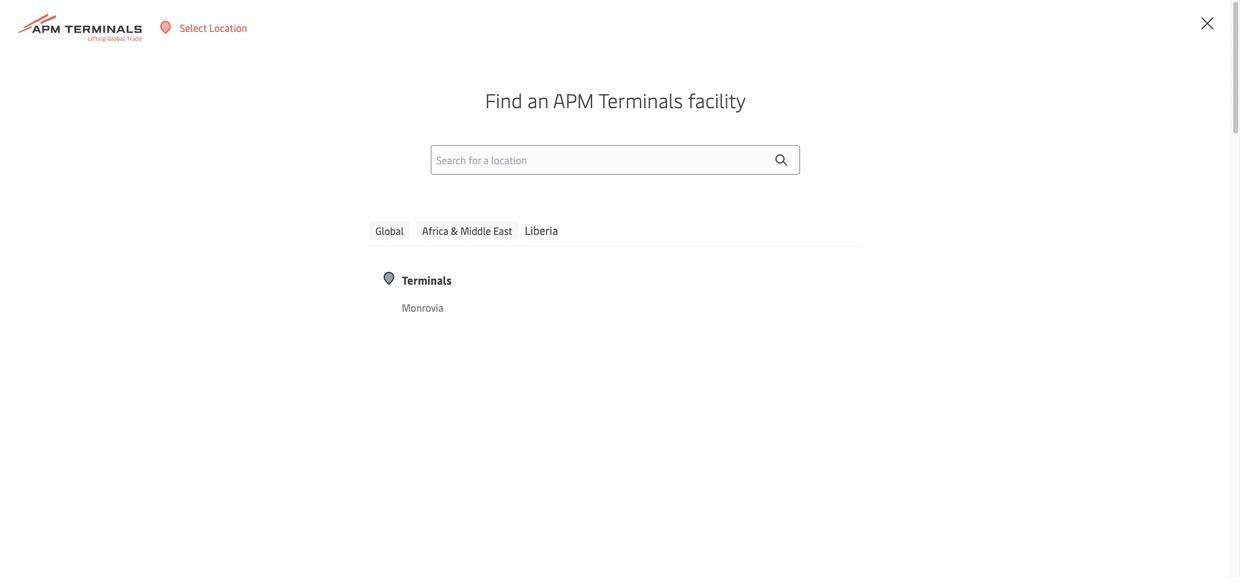 Task type: describe. For each thing, give the bounding box(es) containing it.
global button
[[369, 222, 410, 240]]

standards
[[269, 207, 426, 255]]

2 horizontal spatial of
[[514, 318, 523, 332]]

0 horizontal spatial by
[[346, 318, 356, 332]]

decarbonisation
[[159, 318, 230, 332]]

global
[[376, 224, 404, 238]]

64
[[439, 298, 451, 312]]

customers'
[[275, 298, 323, 312]]

responsibility.
[[526, 318, 586, 332]]

be
[[309, 279, 320, 292]]

africa & middle east button
[[416, 222, 519, 240]]

0 vertical spatial apm
[[553, 87, 594, 113]]

the right be
[[322, 279, 337, 292]]

2 horizontal spatial terminals
[[599, 87, 683, 113]]

a
[[250, 279, 255, 292]]

monrovia
[[402, 301, 444, 315]]

middle
[[461, 224, 491, 238]]

achieve
[[516, 279, 549, 292]]

1 vertical spatial standard
[[472, 318, 511, 332]]

locations
[[470, 298, 511, 312]]

also
[[419, 318, 437, 332]]

africa
[[422, 224, 449, 238]]

terminal
[[396, 279, 435, 292]]

we
[[386, 318, 399, 332]]

select
[[180, 21, 207, 34]]

0 vertical spatial by
[[570, 279, 580, 292]]

lift
[[440, 318, 453, 332]]

liberia
[[525, 223, 558, 238]]

around
[[513, 298, 544, 312]]

each
[[387, 298, 408, 312]]

2040,
[[359, 318, 384, 332]]

at
[[376, 298, 385, 312]]

Search for a location search field
[[431, 145, 800, 175]]

apm inside apm terminals is on a pathway to be the world's best terminal company. we will achieve this by constantly lifting the standard of our customers' experience at each of our 64 key locations around the globe. on our decarbonisation journey towards net zero  by 2040, we will also lift the standard of responsibility.
[[159, 279, 180, 292]]

monrovia link
[[402, 300, 583, 316]]

find an apm terminals facility
[[485, 87, 746, 113]]

net
[[305, 318, 320, 332]]

company.
[[437, 279, 479, 292]]

an
[[528, 87, 549, 113]]



Task type: vqa. For each thing, say whether or not it's contained in the screenshot.
africa & middle east
yes



Task type: locate. For each thing, give the bounding box(es) containing it.
1 horizontal spatial of
[[410, 298, 420, 312]]

the up responsibility.
[[547, 298, 561, 312]]

2 horizontal spatial our
[[607, 298, 622, 312]]

africa & middle east
[[422, 224, 513, 238]]

east
[[493, 224, 513, 238]]

will right the we
[[498, 279, 513, 292]]

2 our from the left
[[422, 298, 437, 312]]

journey
[[232, 318, 265, 332]]

globe.
[[564, 298, 590, 312]]

our left 64
[[422, 298, 437, 312]]

best
[[374, 279, 394, 292]]

lifting
[[159, 207, 260, 255]]

0 vertical spatial will
[[498, 279, 513, 292]]

by right the this
[[570, 279, 580, 292]]

this
[[551, 279, 567, 292]]

0 horizontal spatial apm
[[159, 279, 180, 292]]

of down the a
[[246, 298, 256, 312]]

on
[[593, 298, 605, 312]]

find
[[485, 87, 523, 113]]

world's
[[339, 279, 372, 292]]

0 horizontal spatial our
[[258, 298, 273, 312]]

0 horizontal spatial of
[[246, 298, 256, 312]]

we
[[482, 279, 496, 292]]

1 horizontal spatial will
[[498, 279, 513, 292]]

key
[[453, 298, 468, 312]]

by down experience
[[346, 318, 356, 332]]

standard down "is"
[[205, 298, 244, 312]]

1 horizontal spatial standard
[[472, 318, 511, 332]]

apm right an at the left top of page
[[553, 87, 594, 113]]

will right we
[[401, 318, 417, 332]]

0 horizontal spatial standard
[[205, 298, 244, 312]]

liberia button
[[525, 222, 558, 240]]

the right lift
[[455, 318, 470, 332]]

1 our from the left
[[258, 298, 273, 312]]

1 horizontal spatial by
[[570, 279, 580, 292]]

1 horizontal spatial apm
[[553, 87, 594, 113]]

the
[[322, 279, 337, 292], [187, 298, 202, 312], [547, 298, 561, 312], [455, 318, 470, 332]]

of
[[246, 298, 256, 312], [410, 298, 420, 312], [514, 318, 523, 332]]

is
[[227, 279, 234, 292]]

our
[[258, 298, 273, 312], [422, 298, 437, 312], [607, 298, 622, 312]]

standard down monrovia link
[[472, 318, 511, 332]]

of down around
[[514, 318, 523, 332]]

terminals inside apm terminals is on a pathway to be the world's best terminal company. we will achieve this by constantly lifting the standard of our customers' experience at each of our 64 key locations around the globe. on our decarbonisation journey towards net zero  by 2040, we will also lift the standard of responsibility.
[[182, 279, 225, 292]]

our down pathway
[[258, 298, 273, 312]]

location
[[209, 21, 247, 34]]

of right each in the left of the page
[[410, 298, 420, 312]]

0 horizontal spatial will
[[401, 318, 417, 332]]

1 vertical spatial by
[[346, 318, 356, 332]]

the up 'decarbonisation'
[[187, 298, 202, 312]]

apm
[[553, 87, 594, 113], [159, 279, 180, 292]]

select location
[[180, 21, 247, 34]]

on
[[236, 279, 248, 292]]

towards
[[267, 318, 303, 332]]

3 our from the left
[[607, 298, 622, 312]]

experience
[[326, 298, 374, 312]]

by
[[570, 279, 580, 292], [346, 318, 356, 332]]

standard
[[205, 298, 244, 312], [472, 318, 511, 332]]

to
[[297, 279, 307, 292]]

lifting standards
[[159, 207, 426, 255]]

1 horizontal spatial terminals
[[402, 273, 452, 288]]

1 vertical spatial will
[[401, 318, 417, 332]]

lifting
[[159, 298, 185, 312]]

apm up the lifting
[[159, 279, 180, 292]]

constantly
[[582, 279, 629, 292]]

0 vertical spatial standard
[[205, 298, 244, 312]]

our right on
[[607, 298, 622, 312]]

0 horizontal spatial terminals
[[182, 279, 225, 292]]

facility
[[688, 87, 746, 113]]

1 vertical spatial apm
[[159, 279, 180, 292]]

apm terminals is on a pathway to be the world's best terminal company. we will achieve this by constantly lifting the standard of our customers' experience at each of our 64 key locations around the globe. on our decarbonisation journey towards net zero  by 2040, we will also lift the standard of responsibility.
[[159, 279, 629, 332]]

terminals
[[599, 87, 683, 113], [402, 273, 452, 288], [182, 279, 225, 292]]

1 horizontal spatial our
[[422, 298, 437, 312]]

will
[[498, 279, 513, 292], [401, 318, 417, 332]]

pathway
[[257, 279, 295, 292]]

&
[[451, 224, 458, 238]]



